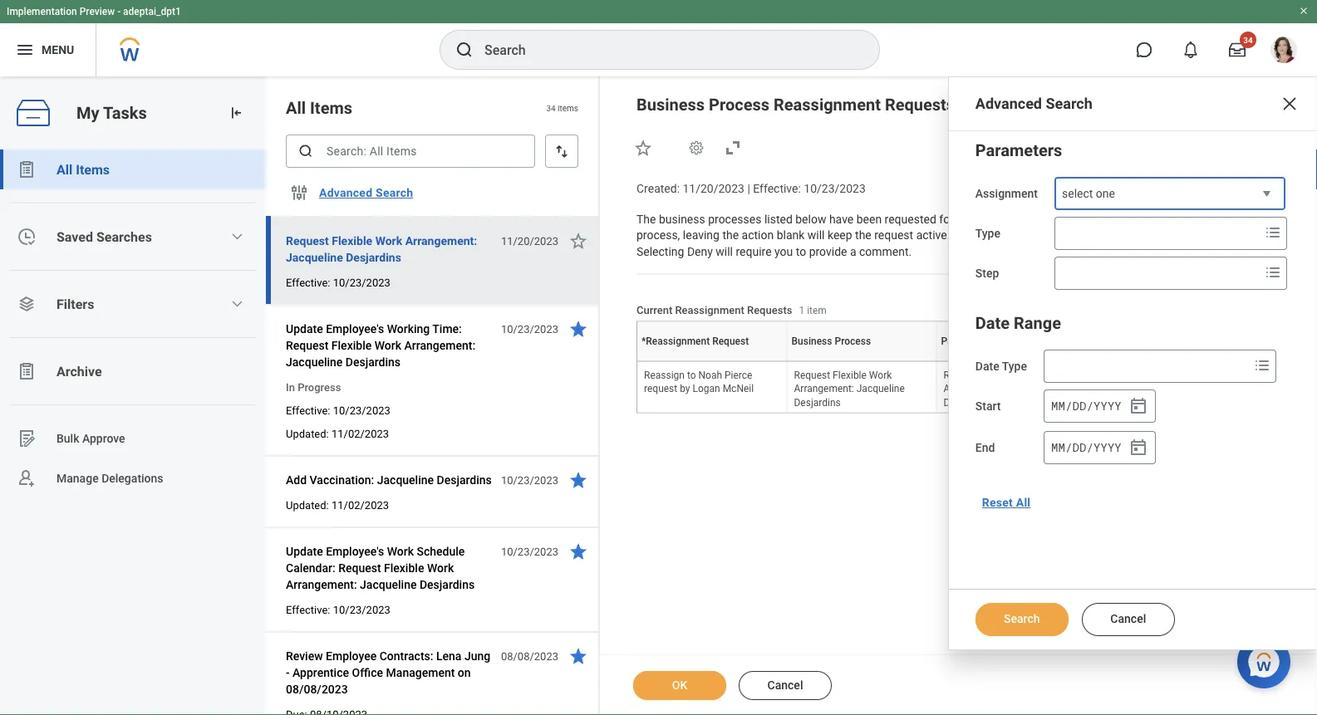 Task type: describe. For each thing, give the bounding box(es) containing it.
jacqueline inside update employee's work schedule calendar: request flexible work arrangement: jacqueline desjardins
[[360, 578, 417, 592]]

manage delegations link
[[0, 459, 266, 499]]

prompts image for type
[[1264, 223, 1284, 243]]

end
[[976, 442, 996, 455]]

my tasks element
[[0, 76, 266, 716]]

reassign to noah pierce request by logan mcneil
[[644, 370, 754, 395]]

mcneil
[[723, 383, 754, 395]]

have
[[830, 212, 854, 226]]

search image
[[298, 143, 314, 160]]

blank
[[777, 229, 805, 242]]

work down advanced search button
[[376, 234, 403, 248]]

provide
[[810, 245, 848, 259]]

an
[[1069, 212, 1082, 226]]

vaccination:
[[310, 474, 374, 487]]

leaving
[[683, 229, 720, 242]]

step
[[976, 267, 1000, 281]]

advanced inside advanced search button
[[319, 186, 373, 200]]

implementation
[[7, 6, 77, 17]]

close environment banner image
[[1300, 6, 1310, 16]]

cancel
[[1111, 613, 1147, 627]]

person.
[[1201, 229, 1239, 242]]

request inside 'reassign to noah pierce request by logan mcneil'
[[644, 383, 678, 395]]

of
[[1178, 229, 1188, 242]]

reassignment.
[[957, 212, 1031, 226]]

time:
[[433, 322, 462, 336]]

reset
[[983, 496, 1014, 510]]

by
[[1141, 336, 1153, 348]]

reassignment for requests
[[676, 304, 745, 317]]

Step field
[[1056, 259, 1261, 289]]

workload
[[1210, 369, 1256, 382]]

desjardins down business process
[[795, 396, 841, 408]]

jacqueline down configure 'icon'
[[286, 251, 343, 264]]

date range
[[976, 313, 1062, 333]]

search inside item list element
[[376, 186, 413, 200]]

archive button
[[0, 352, 266, 392]]

11/20/2023 inside item list element
[[501, 235, 559, 247]]

jung
[[465, 650, 491, 664]]

select
[[1034, 212, 1066, 226]]

profile logan mcneil element
[[1261, 32, 1308, 68]]

yyyy for end
[[1094, 440, 1122, 456]]

all inside item list element
[[286, 98, 306, 118]]

request down business process
[[795, 370, 831, 381]]

1 updated: 11/02/2023 from the top
[[286, 428, 389, 440]]

update employee's working time: request flexible work arrangement: jacqueline desjardins
[[286, 322, 476, 369]]

1 for from the left
[[940, 212, 954, 226]]

1 11/02/2023 from the top
[[332, 428, 389, 440]]

my tasks
[[76, 103, 147, 123]]

range
[[1014, 313, 1062, 333]]

select one button
[[1055, 177, 1286, 212]]

date range group
[[976, 310, 1291, 466]]

date for date range
[[976, 313, 1010, 333]]

office
[[352, 666, 383, 680]]

dd for start
[[1073, 399, 1087, 414]]

0 horizontal spatial a
[[851, 245, 857, 259]]

update employee's working time: request flexible work arrangement: jacqueline desjardins button
[[286, 319, 492, 373]]

request flexible work arrangement: jacqueline desjardins button
[[286, 231, 492, 268]]

x image
[[1281, 94, 1300, 114]]

item list element
[[266, 76, 600, 716]]

type inside date range group
[[1003, 360, 1028, 374]]

desjardins inside update employee's working time: request flexible work arrangement: jacqueline desjardins
[[346, 355, 401, 369]]

requested
[[885, 212, 937, 226]]

1 the from the left
[[723, 229, 739, 242]]

comment.
[[860, 245, 912, 259]]

clipboard image for all items
[[17, 160, 37, 180]]

work down range on the right of the page
[[1019, 370, 1042, 381]]

reset all button
[[976, 486, 1038, 520]]

2 updated: from the top
[[286, 499, 329, 512]]

mm for start
[[1052, 399, 1066, 414]]

selection
[[1128, 229, 1175, 242]]

employee's for flexible
[[326, 322, 384, 336]]

search image
[[455, 40, 475, 60]]

2 request flexible work arrangement: jacqueline desjardins element from the left
[[944, 366, 1055, 408]]

all inside button
[[57, 162, 73, 178]]

implementation preview -   adeptai_dpt1 banner
[[0, 0, 1318, 76]]

approve inside the business processes listed below have been requested for reassignment. select an action for each request you wish to process, leaving the action blank will keep the request active. selecting approve will require the selection of a person. selecting deny will require you to provide a comment.
[[1004, 229, 1047, 242]]

1 horizontal spatial search
[[1005, 613, 1041, 627]]

archive
[[57, 364, 102, 380]]

created: 11/20/2023 | effective: 10/23/2023
[[637, 182, 866, 196]]

date type
[[976, 360, 1028, 374]]

work inside update employee's working time: request flexible work arrangement: jacqueline desjardins
[[375, 339, 402, 353]]

date range button
[[976, 313, 1062, 333]]

tasks
[[103, 103, 147, 123]]

reassign
[[644, 370, 685, 381]]

keep
[[828, 229, 853, 242]]

delegations
[[102, 472, 163, 486]]

1 updated: from the top
[[286, 428, 329, 440]]

items inside item list element
[[310, 98, 353, 118]]

1 vertical spatial action
[[742, 229, 774, 242]]

0 vertical spatial selecting
[[954, 229, 1001, 242]]

advanced search inside button
[[319, 186, 413, 200]]

* reassignment request
[[642, 336, 749, 348]]

2 for from the left
[[1119, 212, 1134, 226]]

update employee's work schedule calendar: request flexible work arrangement: jacqueline desjardins button
[[286, 542, 492, 595]]

3 the from the left
[[1109, 229, 1125, 242]]

1 vertical spatial requests
[[748, 304, 793, 317]]

contracts:
[[380, 650, 434, 664]]

wish
[[1228, 212, 1252, 226]]

- inside 'review employee contracts: lena jung - apprentice office management on 08/08/2023'
[[286, 666, 290, 680]]

mm for end
[[1052, 440, 1066, 456]]

desjardins up schedule
[[437, 474, 492, 487]]

jacqueline inside update employee's working time: request flexible work arrangement: jacqueline desjardins
[[286, 355, 343, 369]]

business
[[659, 212, 706, 226]]

jacqueline down date type
[[1007, 383, 1055, 395]]

2 horizontal spatial search
[[1046, 95, 1093, 113]]

business process
[[792, 336, 872, 348]]

process for business process
[[835, 336, 872, 348]]

0 vertical spatial star image
[[634, 138, 654, 158]]

prompts image
[[1264, 263, 1284, 283]]

cancel button
[[1082, 604, 1176, 637]]

flexible inside update employee's work schedule calendar: request flexible work arrangement: jacqueline desjardins
[[384, 562, 424, 575]]

by
[[680, 383, 691, 395]]

jacqueline right vaccination:
[[377, 474, 434, 487]]

user plus image
[[17, 469, 37, 489]]

logan
[[693, 383, 721, 395]]

request flexible work arrangement: jacqueline desjardins inside request flexible work arrangement: jacqueline desjardins button
[[286, 234, 477, 264]]

work left schedule
[[387, 545, 414, 559]]

management
[[386, 666, 455, 680]]

items
[[558, 103, 579, 113]]

desjardins down advanced search button
[[346, 251, 402, 264]]

1 horizontal spatial request flexible work arrangement: jacqueline desjardins
[[795, 370, 905, 408]]

row element containing *
[[638, 322, 1318, 362]]

jacqueline down business process
[[857, 383, 905, 395]]

apprentice
[[293, 666, 349, 680]]

end group
[[1044, 432, 1157, 465]]

star image for update employee's working time: request flexible work arrangement: jacqueline desjardins
[[569, 319, 589, 339]]

progress
[[298, 381, 341, 394]]

requested
[[1091, 336, 1139, 348]]

2 horizontal spatial request flexible work arrangement: jacqueline desjardins
[[944, 370, 1055, 408]]

manage delegations
[[57, 472, 163, 486]]

manage
[[57, 472, 99, 486]]

reassign to noah pierce request by logan mcneil element
[[644, 366, 754, 395]]

Date Type field
[[1045, 352, 1250, 382]]

part
[[942, 336, 960, 348]]

noah
[[699, 370, 723, 381]]

lena
[[437, 650, 462, 664]]

the
[[637, 212, 656, 226]]

mm / dd / yyyy for start
[[1052, 399, 1122, 414]]

2 the from the left
[[856, 229, 872, 242]]

request down current reassignment requests 1 item
[[713, 336, 749, 348]]

1 horizontal spatial require
[[1070, 229, 1106, 242]]

bulk
[[57, 432, 79, 446]]

reassignment for request
[[646, 336, 710, 348]]

processes
[[709, 212, 762, 226]]

of
[[963, 336, 973, 348]]

advanced search button
[[313, 176, 420, 210]]

implementation preview -   adeptai_dpt1
[[7, 6, 181, 17]]

items inside button
[[76, 162, 110, 178]]

business for business process
[[792, 336, 833, 348]]

search button
[[976, 604, 1069, 637]]

|
[[748, 182, 751, 196]]

08/08/2023 inside 'review employee contracts: lena jung - apprentice office management on 08/08/2023'
[[286, 683, 348, 697]]

flexible down business process
[[833, 370, 867, 381]]

review
[[286, 650, 323, 664]]

0 vertical spatial advanced
[[976, 95, 1043, 113]]

0 vertical spatial you
[[1207, 212, 1225, 226]]

0 vertical spatial to
[[1255, 212, 1265, 226]]



Task type: vqa. For each thing, say whether or not it's contained in the screenshot.
the arrow left IMAGE
no



Task type: locate. For each thing, give the bounding box(es) containing it.
clipboard image inside all items button
[[17, 160, 37, 180]]

dd inside start 'group'
[[1073, 399, 1087, 414]]

mm / dd / yyyy for end
[[1052, 440, 1122, 456]]

mm down start 'group'
[[1052, 440, 1066, 456]]

0 horizontal spatial search
[[376, 186, 413, 200]]

effective: 10/23/2023 for flexible
[[286, 276, 391, 289]]

1 dd from the top
[[1073, 399, 1087, 414]]

all items button
[[0, 150, 266, 190]]

2 horizontal spatial will
[[1050, 229, 1067, 242]]

will down select
[[1050, 229, 1067, 242]]

08/08/2023
[[501, 651, 559, 663], [286, 683, 348, 697]]

date up date type
[[976, 313, 1010, 333]]

parameters button
[[976, 141, 1063, 160]]

0 vertical spatial 11/20/2023
[[683, 182, 745, 196]]

2 updated: 11/02/2023 from the top
[[286, 499, 389, 512]]

selecting down process,
[[637, 245, 685, 259]]

1 request flexible work arrangement: jacqueline desjardins element from the left
[[795, 366, 905, 408]]

2 star image from the top
[[569, 471, 589, 491]]

in
[[286, 381, 295, 394]]

- inside banner
[[117, 6, 121, 17]]

0 vertical spatial approve
[[1004, 229, 1047, 242]]

yyyy left calendar image
[[1094, 440, 1122, 456]]

reason
[[1208, 336, 1241, 348]]

require down processes on the top
[[736, 245, 772, 259]]

updated: down "add"
[[286, 499, 329, 512]]

1 vertical spatial to
[[796, 245, 807, 259]]

effective: 10/23/2023 down progress
[[286, 405, 391, 417]]

0 vertical spatial updated: 11/02/2023
[[286, 428, 389, 440]]

effective: 10/23/2023 for employee's
[[286, 604, 391, 617]]

request flexible work arrangement: jacqueline desjardins
[[286, 234, 477, 264], [795, 370, 905, 408], [944, 370, 1055, 408]]

flexible down schedule
[[384, 562, 424, 575]]

to up by
[[688, 370, 696, 381]]

work
[[376, 234, 403, 248], [375, 339, 402, 353], [870, 370, 892, 381], [1019, 370, 1042, 381], [387, 545, 414, 559], [427, 562, 454, 575]]

0 vertical spatial clipboard image
[[17, 160, 37, 180]]

review employee contracts: lena jung - apprentice office management on 08/08/2023 button
[[286, 647, 492, 700]]

1 horizontal spatial type
[[1003, 360, 1028, 374]]

employee
[[326, 650, 377, 664]]

update up "calendar:"
[[286, 545, 323, 559]]

0 vertical spatial require
[[1070, 229, 1106, 242]]

1 horizontal spatial advanced
[[976, 95, 1043, 113]]

1 vertical spatial process
[[835, 336, 872, 348]]

2 yyyy from the top
[[1094, 440, 1122, 456]]

desjardins down schedule
[[420, 578, 475, 592]]

1 horizontal spatial all
[[286, 98, 306, 118]]

1 horizontal spatial 11/20/2023
[[683, 182, 745, 196]]

- right the preview
[[117, 6, 121, 17]]

review employee contracts: lena jung - apprentice office management on 08/08/2023
[[286, 650, 491, 697]]

current
[[637, 304, 673, 317]]

1 vertical spatial business
[[792, 336, 833, 348]]

you down blank
[[775, 245, 793, 259]]

start group
[[1044, 390, 1157, 423]]

0 horizontal spatial request flexible work arrangement: jacqueline desjardins
[[286, 234, 477, 264]]

1 vertical spatial approve
[[82, 432, 125, 446]]

mm / dd / yyyy up end group on the right bottom
[[1052, 399, 1122, 414]]

clipboard image
[[17, 160, 37, 180], [17, 362, 37, 382]]

1
[[799, 305, 805, 317]]

1 vertical spatial star image
[[569, 471, 589, 491]]

2 row element from the top
[[638, 363, 1318, 413]]

1 horizontal spatial action
[[1084, 212, 1117, 226]]

1 horizontal spatial approve
[[1004, 229, 1047, 242]]

0 horizontal spatial request flexible work arrangement: jacqueline desjardins element
[[795, 366, 905, 408]]

3 effective: 10/23/2023 from the top
[[286, 604, 391, 617]]

a down keep
[[851, 245, 857, 259]]

select
[[1063, 187, 1094, 201]]

the down processes on the top
[[723, 229, 739, 242]]

inbox large image
[[1230, 42, 1246, 58]]

type inside parameters "group"
[[976, 227, 1001, 241]]

effective: 10/23/2023 down request flexible work arrangement: jacqueline desjardins button
[[286, 276, 391, 289]]

dd inside end group
[[1073, 440, 1087, 456]]

star image for add vaccination: jacqueline desjardins
[[569, 471, 589, 491]]

dd down start 'group'
[[1073, 440, 1087, 456]]

0 horizontal spatial all
[[57, 162, 73, 178]]

1 date from the top
[[976, 313, 1010, 333]]

fullscreen image
[[723, 138, 743, 158]]

1 horizontal spatial -
[[286, 666, 290, 680]]

1 effective: 10/23/2023 from the top
[[286, 276, 391, 289]]

2 vertical spatial effective: 10/23/2023
[[286, 604, 391, 617]]

item
[[808, 305, 827, 317]]

request inside update employee's working time: request flexible work arrangement: jacqueline desjardins
[[286, 339, 329, 353]]

1 star image from the top
[[569, 319, 589, 339]]

0 vertical spatial date
[[976, 313, 1010, 333]]

updated: down in progress
[[286, 428, 329, 440]]

0 horizontal spatial type
[[976, 227, 1001, 241]]

the left selection
[[1109, 229, 1125, 242]]

require down an
[[1070, 229, 1106, 242]]

request flexible work arrangement: jacqueline desjardins down of
[[944, 370, 1055, 408]]

a right of
[[1191, 229, 1198, 242]]

11/02/2023
[[332, 428, 389, 440], [332, 499, 389, 512]]

1 vertical spatial 08/08/2023
[[286, 683, 348, 697]]

0 vertical spatial advanced search
[[976, 95, 1093, 113]]

type down date range
[[1003, 360, 1028, 374]]

date
[[976, 313, 1010, 333], [976, 360, 1000, 374]]

1 horizontal spatial for
[[1119, 212, 1134, 226]]

1 vertical spatial all
[[57, 162, 73, 178]]

row element
[[638, 322, 1318, 362], [638, 363, 1318, 413]]

1 vertical spatial 11/20/2023
[[501, 235, 559, 247]]

mm / dd / yyyy down start 'group'
[[1052, 440, 1122, 456]]

advanced search up request flexible work arrangement: jacqueline desjardins button
[[319, 186, 413, 200]]

2 employee's from the top
[[326, 545, 384, 559]]

employee's left working
[[326, 322, 384, 336]]

deny
[[688, 245, 713, 259]]

a
[[1191, 229, 1198, 242], [851, 245, 857, 259]]

yyyy for start
[[1094, 399, 1122, 414]]

2 vertical spatial request
[[644, 383, 678, 395]]

mm inside start 'group'
[[1052, 399, 1066, 414]]

to
[[1255, 212, 1265, 226], [796, 245, 807, 259], [688, 370, 696, 381]]

yyyy inside start 'group'
[[1094, 399, 1122, 414]]

jacqueline down schedule
[[360, 578, 417, 592]]

star image for review employee contracts: lena jung - apprentice office management on 08/08/2023
[[569, 647, 589, 667]]

type down reassignment.
[[976, 227, 1001, 241]]

0 vertical spatial effective: 10/23/2023
[[286, 276, 391, 289]]

1 vertical spatial date
[[976, 360, 1000, 374]]

to down blank
[[796, 245, 807, 259]]

all items up search icon at the top left of page
[[286, 98, 353, 118]]

request flexible work arrangement: jacqueline desjardins element
[[795, 366, 905, 408], [944, 366, 1055, 408]]

10/23/2023
[[804, 182, 866, 196], [333, 276, 391, 289], [501, 323, 559, 336], [333, 405, 391, 417], [501, 474, 559, 487], [501, 546, 559, 558], [333, 604, 391, 617]]

advanced
[[976, 95, 1043, 113], [319, 186, 373, 200]]

yyyy left calendar icon
[[1094, 399, 1122, 414]]

the business processes listed below have been requested for reassignment. select an action for each request you wish to process, leaving the action blank will keep the request active. selecting approve will require the selection of a person. selecting deny will require you to provide a comment.
[[637, 212, 1268, 259]]

parameters
[[976, 141, 1063, 160]]

items down my
[[76, 162, 110, 178]]

0 vertical spatial yyyy
[[1094, 399, 1122, 414]]

request flexible work arrangement: jacqueline desjardins element down business process
[[795, 366, 905, 408]]

calendar image
[[1129, 438, 1149, 458]]

0 horizontal spatial 11/20/2023
[[501, 235, 559, 247]]

1 vertical spatial -
[[286, 666, 290, 680]]

flexible up progress
[[332, 339, 372, 353]]

1 horizontal spatial will
[[808, 229, 825, 242]]

advanced right configure 'icon'
[[319, 186, 373, 200]]

1 vertical spatial clipboard image
[[17, 362, 37, 382]]

the
[[723, 229, 739, 242], [856, 229, 872, 242], [1109, 229, 1125, 242]]

flexible down advanced search button
[[332, 234, 373, 248]]

active.
[[917, 229, 951, 242]]

items
[[310, 98, 353, 118], [76, 162, 110, 178]]

star image for update employee's work schedule calendar: request flexible work arrangement: jacqueline desjardins
[[569, 542, 589, 562]]

2 horizontal spatial to
[[1255, 212, 1265, 226]]

08/08/2023 down apprentice
[[286, 683, 348, 697]]

for up active.
[[940, 212, 954, 226]]

2 horizontal spatial the
[[1109, 229, 1125, 242]]

1 row element from the top
[[638, 322, 1318, 362]]

star image for request flexible work arrangement: jacqueline desjardins
[[569, 231, 589, 251]]

*
[[642, 336, 646, 348]]

2 vertical spatial to
[[688, 370, 696, 381]]

listed
[[765, 212, 793, 226]]

will right "deny"
[[716, 245, 733, 259]]

chevron up image
[[951, 265, 971, 278]]

dd
[[1073, 399, 1087, 414], [1073, 440, 1087, 456]]

1 vertical spatial mm
[[1052, 440, 1066, 456]]

list containing all items
[[0, 150, 266, 499]]

prompts image for date type
[[1253, 356, 1273, 376]]

process for business process reassignment requests
[[709, 95, 770, 114]]

all inside button
[[1017, 496, 1031, 510]]

type
[[976, 227, 1001, 241], [1003, 360, 1028, 374]]

-
[[117, 6, 121, 17], [286, 666, 290, 680]]

request flexible work arrangement: jacqueline desjardins element down of
[[944, 366, 1055, 408]]

desjardins down working
[[346, 355, 401, 369]]

1 horizontal spatial a
[[1191, 229, 1198, 242]]

2 date from the top
[[976, 360, 1000, 374]]

11/20/2023
[[683, 182, 745, 196], [501, 235, 559, 247]]

advanced search inside dialog
[[976, 95, 1093, 113]]

parameters group
[[976, 137, 1291, 290]]

process,
[[637, 229, 680, 242]]

request flexible work arrangement: jacqueline desjardins down advanced search button
[[286, 234, 477, 264]]

1 yyyy from the top
[[1094, 399, 1122, 414]]

bulk approve
[[57, 432, 125, 446]]

yyyy
[[1094, 399, 1122, 414], [1094, 440, 1122, 456]]

update inside update employee's work schedule calendar: request flexible work arrangement: jacqueline desjardins
[[286, 545, 323, 559]]

2 effective: 10/23/2023 from the top
[[286, 405, 391, 417]]

0 horizontal spatial advanced search
[[319, 186, 413, 200]]

1 employee's from the top
[[326, 322, 384, 336]]

business for business process reassignment requests
[[637, 95, 705, 114]]

clipboard image inside archive button
[[17, 362, 37, 382]]

current reassignment requests 1 item
[[637, 304, 827, 317]]

business process reassignment requests
[[637, 95, 955, 114]]

mm inside end group
[[1052, 440, 1066, 456]]

list
[[0, 150, 266, 499]]

0 vertical spatial requests
[[885, 95, 955, 114]]

0 vertical spatial 11/02/2023
[[332, 428, 389, 440]]

mm / dd / yyyy inside start 'group'
[[1052, 399, 1122, 414]]

prompts image inside parameters "group"
[[1264, 223, 1284, 243]]

one
[[1097, 187, 1116, 201]]

dd for end
[[1073, 440, 1087, 456]]

all items inside button
[[57, 162, 110, 178]]

business down implementation preview -   adeptai_dpt1 banner
[[637, 95, 705, 114]]

prompts image
[[1264, 223, 1284, 243], [1253, 356, 1273, 376]]

update employee's work schedule calendar: request flexible work arrangement: jacqueline desjardins
[[286, 545, 475, 592]]

1 vertical spatial mm / dd / yyyy
[[1052, 440, 1122, 456]]

request flexible work arrangement: jacqueline desjardins down business process
[[795, 370, 905, 408]]

approve down select
[[1004, 229, 1047, 242]]

1 mm / dd / yyyy from the top
[[1052, 399, 1122, 414]]

2 horizontal spatial request
[[1165, 212, 1204, 226]]

advanced search up parameters
[[976, 95, 1093, 113]]

0 vertical spatial search
[[1046, 95, 1093, 113]]

you
[[1207, 212, 1225, 226], [775, 245, 793, 259]]

business inside row element
[[792, 336, 833, 348]]

approve right the bulk
[[82, 432, 125, 446]]

1 horizontal spatial to
[[796, 245, 807, 259]]

2 vertical spatial star image
[[569, 647, 589, 667]]

date for date type
[[976, 360, 1000, 374]]

1 mm from the top
[[1052, 399, 1066, 414]]

arrangement: inside update employee's work schedule calendar: request flexible work arrangement: jacqueline desjardins
[[286, 578, 357, 592]]

each
[[1137, 212, 1162, 226]]

add vaccination: jacqueline desjardins button
[[286, 471, 492, 491]]

updated: 11/02/2023 down vaccination:
[[286, 499, 389, 512]]

request down configure 'icon'
[[286, 234, 329, 248]]

1 horizontal spatial request flexible work arrangement: jacqueline desjardins element
[[944, 366, 1055, 408]]

add
[[286, 474, 307, 487]]

1 vertical spatial type
[[1003, 360, 1028, 374]]

2 clipboard image from the top
[[17, 362, 37, 382]]

created:
[[637, 182, 680, 196]]

1 vertical spatial selecting
[[637, 245, 685, 259]]

notifications large image
[[1183, 42, 1200, 58]]

1 horizontal spatial request
[[875, 229, 914, 242]]

part of
[[942, 336, 973, 348]]

my
[[76, 103, 99, 123]]

advanced search
[[976, 95, 1093, 113], [319, 186, 413, 200]]

update inside update employee's working time: request flexible work arrangement: jacqueline desjardins
[[286, 322, 323, 336]]

clipboard image for archive
[[17, 362, 37, 382]]

mm up end group on the right bottom
[[1052, 399, 1066, 414]]

0 vertical spatial type
[[976, 227, 1001, 241]]

0 vertical spatial action
[[1084, 212, 1117, 226]]

calendar:
[[286, 562, 336, 575]]

0 horizontal spatial you
[[775, 245, 793, 259]]

to right wish
[[1255, 212, 1265, 226]]

0 vertical spatial request
[[1165, 212, 1204, 226]]

1 vertical spatial dd
[[1073, 440, 1087, 456]]

work down schedule
[[427, 562, 454, 575]]

for
[[940, 212, 954, 226], [1119, 212, 1134, 226]]

approve inside my tasks element
[[82, 432, 125, 446]]

desjardins inside update employee's work schedule calendar: request flexible work arrangement: jacqueline desjardins
[[420, 578, 475, 592]]

1 vertical spatial search
[[376, 186, 413, 200]]

0 vertical spatial 08/08/2023
[[501, 651, 559, 663]]

Type field
[[1056, 219, 1261, 249]]

1 vertical spatial effective: 10/23/2023
[[286, 405, 391, 417]]

dd up end group on the right bottom
[[1073, 399, 1087, 414]]

2 11/02/2023 from the top
[[332, 499, 389, 512]]

schedule
[[417, 545, 465, 559]]

selecting down reassignment.
[[954, 229, 1001, 242]]

advanced up parameters
[[976, 95, 1043, 113]]

updated: 11/02/2023
[[286, 428, 389, 440], [286, 499, 389, 512]]

1 vertical spatial request
[[875, 229, 914, 242]]

work down business process
[[870, 370, 892, 381]]

1 clipboard image from the top
[[17, 160, 37, 180]]

rename image
[[17, 429, 37, 449]]

update for update employee's working time: request flexible work arrangement: jacqueline desjardins
[[286, 322, 323, 336]]

requests
[[885, 95, 955, 114], [748, 304, 793, 317]]

date up "start"
[[976, 360, 1000, 374]]

0 horizontal spatial request
[[644, 383, 678, 395]]

reassignment inside row element
[[646, 336, 710, 348]]

- down review
[[286, 666, 290, 680]]

0 horizontal spatial to
[[688, 370, 696, 381]]

2 mm from the top
[[1052, 440, 1066, 456]]

0 vertical spatial a
[[1191, 229, 1198, 242]]

employee's inside update employee's working time: request flexible work arrangement: jacqueline desjardins
[[326, 322, 384, 336]]

2 vertical spatial all
[[1017, 496, 1031, 510]]

assignment
[[976, 187, 1039, 201]]

0 horizontal spatial require
[[736, 245, 772, 259]]

1 vertical spatial advanced search
[[319, 186, 413, 200]]

2 vertical spatial search
[[1005, 613, 1041, 627]]

you up person.
[[1207, 212, 1225, 226]]

3 star image from the top
[[569, 647, 589, 667]]

dialog containing parameters
[[949, 76, 1318, 651]]

bulk approve link
[[0, 419, 266, 459]]

0 horizontal spatial 08/08/2023
[[286, 683, 348, 697]]

jacqueline up in progress
[[286, 355, 343, 369]]

flexible inside update employee's working time: request flexible work arrangement: jacqueline desjardins
[[332, 339, 372, 353]]

0 horizontal spatial selecting
[[637, 245, 685, 259]]

below
[[796, 212, 827, 226]]

action down listed at the top
[[742, 229, 774, 242]]

dialog
[[949, 76, 1318, 651]]

update for update employee's work schedule calendar: request flexible work arrangement: jacqueline desjardins
[[286, 545, 323, 559]]

0 horizontal spatial advanced
[[319, 186, 373, 200]]

on
[[458, 666, 471, 680]]

34
[[547, 103, 556, 113]]

yyyy inside end group
[[1094, 440, 1122, 456]]

11/02/2023 up vaccination:
[[332, 428, 389, 440]]

work down working
[[375, 339, 402, 353]]

effective: 10/23/2023 up employee on the left
[[286, 604, 391, 617]]

0 vertical spatial prompts image
[[1264, 223, 1284, 243]]

row element containing workload
[[638, 363, 1318, 413]]

request up of
[[1165, 212, 1204, 226]]

request right "calendar:"
[[339, 562, 381, 575]]

all items down my
[[57, 162, 110, 178]]

1 vertical spatial star image
[[569, 231, 589, 251]]

items up search icon at the top left of page
[[310, 98, 353, 118]]

all items inside item list element
[[286, 98, 353, 118]]

business down item
[[792, 336, 833, 348]]

configure image
[[289, 183, 309, 203]]

2 dd from the top
[[1073, 440, 1087, 456]]

working
[[387, 322, 430, 336]]

2 update from the top
[[286, 545, 323, 559]]

0 vertical spatial items
[[310, 98, 353, 118]]

will down below
[[808, 229, 825, 242]]

2 mm / dd / yyyy from the top
[[1052, 440, 1122, 456]]

1 horizontal spatial requests
[[885, 95, 955, 114]]

1 horizontal spatial items
[[310, 98, 353, 118]]

0 vertical spatial business
[[637, 95, 705, 114]]

to inside 'reassign to noah pierce request by logan mcneil'
[[688, 370, 696, 381]]

0 horizontal spatial will
[[716, 245, 733, 259]]

arrangement: inside update employee's working time: request flexible work arrangement: jacqueline desjardins
[[405, 339, 476, 353]]

transformation import image
[[228, 105, 244, 121]]

updated: 11/02/2023 up vaccination:
[[286, 428, 389, 440]]

0 horizontal spatial requests
[[748, 304, 793, 317]]

add vaccination: jacqueline desjardins
[[286, 474, 492, 487]]

for left each
[[1119, 212, 1134, 226]]

0 vertical spatial reassignment
[[774, 95, 881, 114]]

mm / dd / yyyy inside end group
[[1052, 440, 1122, 456]]

employee's
[[326, 322, 384, 336], [326, 545, 384, 559]]

1 vertical spatial advanced
[[319, 186, 373, 200]]

flexible inside request flexible work arrangement: jacqueline desjardins button
[[332, 234, 373, 248]]

update up in progress
[[286, 322, 323, 336]]

employee's inside update employee's work schedule calendar: request flexible work arrangement: jacqueline desjardins
[[326, 545, 384, 559]]

star image
[[634, 138, 654, 158], [569, 231, 589, 251], [569, 542, 589, 562]]

mm / dd / yyyy
[[1052, 399, 1122, 414], [1052, 440, 1122, 456]]

11/02/2023 down vaccination:
[[332, 499, 389, 512]]

1 vertical spatial require
[[736, 245, 772, 259]]

the down been
[[856, 229, 872, 242]]

flexible up "start"
[[983, 370, 1017, 381]]

0 vertical spatial -
[[117, 6, 121, 17]]

effective: 10/23/2023
[[286, 276, 391, 289], [286, 405, 391, 417], [286, 604, 391, 617]]

request up in progress
[[286, 339, 329, 353]]

1 horizontal spatial you
[[1207, 212, 1225, 226]]

employee's for request
[[326, 545, 384, 559]]

request down reassign
[[644, 383, 678, 395]]

1 vertical spatial updated:
[[286, 499, 329, 512]]

0 vertical spatial updated:
[[286, 428, 329, 440]]

0 horizontal spatial -
[[117, 6, 121, 17]]

08/08/2023 right the jung
[[501, 651, 559, 663]]

preview
[[80, 6, 115, 17]]

0 horizontal spatial action
[[742, 229, 774, 242]]

update
[[286, 322, 323, 336], [286, 545, 323, 559]]

request down part of
[[944, 370, 980, 381]]

requested by
[[1091, 336, 1153, 348]]

business
[[637, 95, 705, 114], [792, 336, 833, 348]]

request inside update employee's work schedule calendar: request flexible work arrangement: jacqueline desjardins
[[339, 562, 381, 575]]

action right an
[[1084, 212, 1117, 226]]

desjardins down date type
[[944, 396, 991, 408]]

calendar image
[[1129, 397, 1149, 417]]

/
[[1066, 399, 1073, 414], [1087, 399, 1094, 414], [1066, 440, 1073, 456], [1087, 440, 1094, 456]]

1 update from the top
[[286, 322, 323, 336]]

employee's up "calendar:"
[[326, 545, 384, 559]]

require
[[1070, 229, 1106, 242], [736, 245, 772, 259]]

0 horizontal spatial process
[[709, 95, 770, 114]]

star image
[[569, 319, 589, 339], [569, 471, 589, 491], [569, 647, 589, 667]]

search
[[1046, 95, 1093, 113], [376, 186, 413, 200], [1005, 613, 1041, 627]]

request up comment.
[[875, 229, 914, 242]]



